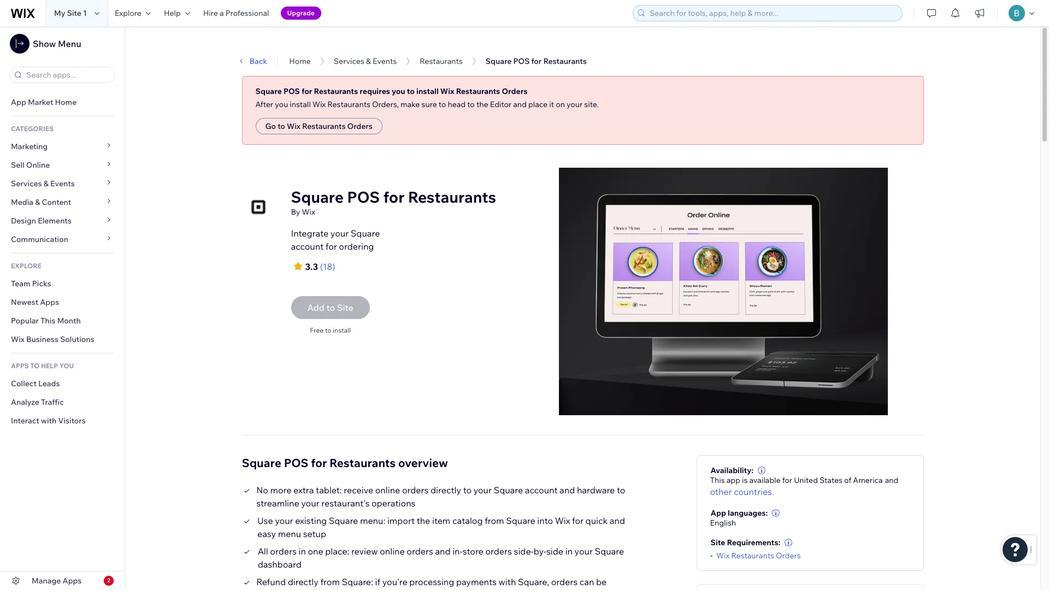 Task type: describe. For each thing, give the bounding box(es) containing it.
store
[[463, 546, 484, 557]]

online inside all orders in one place: review online orders and in-store orders side-by-side in your square dashboard
[[380, 546, 405, 557]]

your inside refund directly from square: if you're processing payments with square, orders can be refunded directly from your square account
[[350, 589, 368, 590]]

requirements:
[[727, 538, 780, 547]]

and inside use your existing square menu: import the item catalog from square into wix for quick and easy menu setup
[[610, 515, 625, 526]]

more
[[270, 484, 292, 495]]

your inside use your existing square menu: import the item catalog from square into wix for quick and easy menu setup
[[275, 515, 293, 526]]

you
[[59, 362, 74, 370]]

analyze traffic link
[[0, 393, 125, 411]]

orders down use your existing square menu: import the item catalog from square into wix for quick and easy menu setup
[[407, 546, 433, 557]]

apps to help you
[[11, 362, 74, 370]]

1 vertical spatial from
[[320, 576, 340, 587]]

content
[[42, 197, 71, 207]]

square inside button
[[486, 56, 512, 66]]

0 vertical spatial home
[[289, 56, 311, 66]]

to right hardware
[[617, 484, 625, 495]]

1 horizontal spatial this
[[710, 475, 725, 485]]

home inside sidebar element
[[55, 97, 77, 107]]

Search apps... field
[[23, 67, 111, 83]]

this inside sidebar element
[[40, 316, 55, 326]]

analyze traffic
[[11, 397, 64, 407]]

wix business solutions
[[11, 334, 94, 344]]

go
[[265, 121, 276, 131]]

home link
[[289, 56, 311, 66]]

your down extra
[[301, 498, 319, 509]]

traffic
[[41, 397, 64, 407]]

wix inside square pos for restaurants by wix
[[302, 207, 315, 217]]

Search for tools, apps, help & more... field
[[646, 5, 899, 21]]

3.3 ( 18 )
[[305, 261, 335, 272]]

1 horizontal spatial services & events link
[[334, 56, 397, 66]]

0 vertical spatial site
[[67, 8, 81, 18]]

to inside button
[[278, 121, 285, 131]]

categories
[[11, 125, 54, 133]]

analyze
[[11, 397, 39, 407]]

events inside sidebar element
[[50, 179, 75, 189]]

if
[[375, 576, 380, 587]]

)
[[332, 261, 335, 272]]

pos for square pos for restaurants
[[513, 56, 530, 66]]

is
[[742, 475, 748, 485]]

states
[[820, 475, 843, 485]]

for inside square pos for restaurants button
[[531, 56, 542, 66]]

2 vertical spatial from
[[328, 589, 348, 590]]

countries.
[[734, 486, 774, 497]]

interact with visitors link
[[0, 411, 125, 430]]

from inside use your existing square menu: import the item catalog from square into wix for quick and easy menu setup
[[485, 515, 504, 526]]

all orders in one place: review online orders and in-store orders side-by-side in your square dashboard
[[258, 546, 624, 570]]

place:
[[325, 546, 349, 557]]

-
[[710, 551, 713, 560]]

pos for square pos for restaurants by wix
[[347, 187, 380, 207]]

streamline
[[256, 498, 299, 509]]

1 vertical spatial &
[[44, 179, 49, 189]]

quick
[[586, 515, 608, 526]]

dashboard
[[258, 559, 302, 570]]

team picks
[[11, 279, 51, 289]]

existing
[[295, 515, 327, 526]]

and inside and other countries.
[[885, 475, 899, 485]]

square pos for restaurants overview
[[242, 456, 448, 470]]

square inside square pos for restaurants requires you to install wix restaurants orders after you install wix restaurants orders, make sure to head to the editor and place it on your site.
[[255, 86, 282, 96]]

square:
[[342, 576, 373, 587]]

and inside no more extra tablet: receive online orders directly to your square account and hardware to streamline your restaurant's operations
[[560, 484, 575, 495]]

go to wix restaurants orders button
[[255, 118, 382, 134]]

media & content
[[11, 197, 71, 207]]

overview
[[398, 456, 448, 470]]

account inside integrate your square account for ordering
[[291, 241, 324, 252]]

elements
[[38, 216, 72, 226]]

wix right -
[[716, 551, 730, 560]]

square inside no more extra tablet: receive online orders directly to your square account and hardware to streamline your restaurant's operations
[[494, 484, 523, 495]]

and inside all orders in one place: review online orders and in-store orders side-by-side in your square dashboard
[[435, 546, 451, 557]]

app languages:
[[711, 508, 768, 518]]

with inside refund directly from square: if you're processing payments with square, orders can be refunded directly from your square account
[[499, 576, 516, 587]]

sidebar element
[[0, 26, 125, 590]]

be
[[596, 576, 607, 587]]

your inside integrate your square account for ordering
[[331, 228, 349, 239]]

communication link
[[0, 230, 125, 249]]

other
[[710, 486, 732, 497]]

america
[[853, 475, 883, 485]]

0 horizontal spatial &
[[35, 197, 40, 207]]

1 horizontal spatial install
[[333, 326, 351, 334]]

free
[[310, 326, 324, 334]]

requires
[[360, 86, 390, 96]]

marketing link
[[0, 137, 125, 156]]

square pos for restaurants requires you to install wix restaurants orders after you install wix restaurants orders, make sure to head to the editor and place it on your site.
[[255, 86, 599, 109]]

picks
[[32, 279, 51, 289]]

design elements link
[[0, 211, 125, 230]]

apps for manage apps
[[63, 576, 82, 586]]

my site 1
[[54, 8, 87, 18]]

hardware
[[577, 484, 615, 495]]

into
[[537, 515, 553, 526]]

your inside all orders in one place: review online orders and in-store orders side-by-side in your square dashboard
[[575, 546, 593, 557]]

online
[[26, 160, 50, 170]]

a
[[220, 8, 224, 18]]

orders inside square pos for restaurants requires you to install wix restaurants orders after you install wix restaurants orders, make sure to head to the editor and place it on your site.
[[502, 86, 528, 96]]

available
[[749, 475, 781, 485]]

your inside square pos for restaurants requires you to install wix restaurants orders after you install wix restaurants orders, make sure to head to the editor and place it on your site.
[[567, 99, 583, 109]]

team picks link
[[0, 274, 125, 293]]

square inside integrate your square account for ordering
[[351, 228, 380, 239]]

the inside use your existing square menu: import the item catalog from square into wix for quick and easy menu setup
[[417, 515, 430, 526]]

market
[[28, 97, 53, 107]]

show menu
[[33, 38, 81, 49]]

newest apps link
[[0, 293, 125, 311]]

menu
[[58, 38, 81, 49]]

solutions
[[60, 334, 94, 344]]

leads
[[38, 379, 60, 389]]

marketing
[[11, 142, 48, 151]]

wix up go to wix restaurants orders
[[312, 99, 326, 109]]

visitors
[[58, 416, 86, 426]]

account inside refund directly from square: if you're processing payments with square, orders can be refunded directly from your square account
[[401, 589, 434, 590]]

square pos for restaurants
[[486, 56, 587, 66]]

editor
[[490, 99, 512, 109]]

- wix restaurants orders
[[710, 551, 801, 560]]

0 vertical spatial you
[[392, 86, 405, 96]]

show menu button
[[10, 34, 81, 54]]

square pos for restaurants preview 0 image
[[559, 168, 888, 421]]

no
[[256, 484, 268, 495]]

english
[[710, 518, 736, 528]]

month
[[57, 316, 81, 326]]

one
[[308, 546, 323, 557]]

use your existing square menu: import the item catalog from square into wix for quick and easy menu setup
[[257, 515, 625, 539]]

in-
[[453, 546, 463, 557]]

your up catalog
[[474, 484, 492, 495]]

online inside no more extra tablet: receive online orders directly to your square account and hardware to streamline your restaurant's operations
[[375, 484, 400, 495]]

team
[[11, 279, 30, 289]]

of
[[844, 475, 851, 485]]

wix inside use your existing square menu: import the item catalog from square into wix for quick and easy menu setup
[[555, 515, 570, 526]]

my
[[54, 8, 65, 18]]

square inside refund directly from square: if you're processing payments with square, orders can be refunded directly from your square account
[[370, 589, 399, 590]]

can
[[580, 576, 594, 587]]

directly inside no more extra tablet: receive online orders directly to your square account and hardware to streamline your restaurant's operations
[[431, 484, 461, 495]]

restaurant's
[[321, 498, 370, 509]]

side-
[[514, 546, 534, 557]]

orders inside no more extra tablet: receive online orders directly to your square account and hardware to streamline your restaurant's operations
[[402, 484, 429, 495]]

site requirements:
[[711, 538, 780, 547]]

1 vertical spatial services & events link
[[0, 174, 125, 193]]

catalog
[[452, 515, 483, 526]]

square inside all orders in one place: review online orders and in-store orders side-by-side in your square dashboard
[[595, 546, 624, 557]]

2 horizontal spatial orders
[[776, 551, 801, 560]]



Task type: locate. For each thing, give the bounding box(es) containing it.
pos up place in the top right of the page
[[513, 56, 530, 66]]

availability:
[[711, 465, 754, 475]]

directly up refunded at the left of page
[[288, 576, 318, 587]]

to up catalog
[[463, 484, 472, 495]]

apps up popular this month
[[40, 297, 59, 307]]

and right "quick"
[[610, 515, 625, 526]]

orders down orders,
[[347, 121, 373, 131]]

directly
[[431, 484, 461, 495], [288, 576, 318, 587], [296, 589, 326, 590]]

0 vertical spatial this
[[40, 316, 55, 326]]

0 vertical spatial the
[[476, 99, 488, 109]]

1 vertical spatial account
[[525, 484, 558, 495]]

0 vertical spatial directly
[[431, 484, 461, 495]]

show
[[33, 38, 56, 49]]

1 horizontal spatial apps
[[63, 576, 82, 586]]

app market home
[[11, 97, 77, 107]]

home right back
[[289, 56, 311, 66]]

services up requires
[[334, 56, 364, 66]]

1 in from the left
[[299, 546, 306, 557]]

orders down requirements:
[[776, 551, 801, 560]]

2 horizontal spatial &
[[366, 56, 371, 66]]

pos up extra
[[284, 456, 308, 470]]

1 vertical spatial with
[[499, 576, 516, 587]]

square pos for restaurants logo image
[[242, 191, 275, 223]]

you right "after"
[[275, 99, 288, 109]]

install right free at left
[[333, 326, 351, 334]]

for
[[531, 56, 542, 66], [302, 86, 312, 96], [383, 187, 405, 207], [326, 241, 337, 252], [311, 456, 327, 470], [782, 475, 792, 485], [572, 515, 584, 526]]

1 horizontal spatial account
[[401, 589, 434, 590]]

app for app market home
[[11, 97, 26, 107]]

orders inside button
[[347, 121, 373, 131]]

2 vertical spatial &
[[35, 197, 40, 207]]

for inside square pos for restaurants requires you to install wix restaurants orders after you install wix restaurants orders, make sure to head to the editor and place it on your site.
[[302, 86, 312, 96]]

services & events link up requires
[[334, 56, 397, 66]]

by
[[291, 207, 300, 217]]

0 horizontal spatial orders
[[347, 121, 373, 131]]

account up into
[[525, 484, 558, 495]]

with down traffic
[[41, 416, 56, 426]]

1 vertical spatial the
[[417, 515, 430, 526]]

services & events inside the services & events link
[[11, 179, 75, 189]]

the left editor
[[476, 99, 488, 109]]

0 horizontal spatial install
[[290, 99, 311, 109]]

&
[[366, 56, 371, 66], [44, 179, 49, 189], [35, 197, 40, 207]]

orders left side-
[[485, 546, 512, 557]]

from left square:
[[320, 576, 340, 587]]

services & events up requires
[[334, 56, 397, 66]]

2 vertical spatial install
[[333, 326, 351, 334]]

2 in from the left
[[565, 546, 573, 557]]

languages:
[[728, 508, 768, 518]]

0 horizontal spatial this
[[40, 316, 55, 326]]

to right sure
[[439, 99, 446, 109]]

side
[[546, 546, 563, 557]]

popular
[[11, 316, 39, 326]]

0 horizontal spatial account
[[291, 241, 324, 252]]

2 vertical spatial directly
[[296, 589, 326, 590]]

with left square,
[[499, 576, 516, 587]]

0 horizontal spatial home
[[55, 97, 77, 107]]

business
[[26, 334, 58, 344]]

this up the wix business solutions
[[40, 316, 55, 326]]

your up the menu
[[275, 515, 293, 526]]

0 horizontal spatial site
[[67, 8, 81, 18]]

orders up editor
[[502, 86, 528, 96]]

0 horizontal spatial the
[[417, 515, 430, 526]]

use
[[257, 515, 273, 526]]

& right media
[[35, 197, 40, 207]]

media
[[11, 197, 33, 207]]

& up 'media & content'
[[44, 179, 49, 189]]

1 vertical spatial app
[[711, 508, 726, 518]]

pos for square pos for restaurants overview
[[284, 456, 308, 470]]

1 vertical spatial you
[[275, 99, 288, 109]]

1 horizontal spatial the
[[476, 99, 488, 109]]

1 vertical spatial directly
[[288, 576, 318, 587]]

and left place in the top right of the page
[[513, 99, 527, 109]]

0 horizontal spatial with
[[41, 416, 56, 426]]

app left market
[[11, 97, 26, 107]]

by-
[[534, 546, 546, 557]]

directly up item
[[431, 484, 461, 495]]

for inside use your existing square menu: import the item catalog from square into wix for quick and easy menu setup
[[572, 515, 584, 526]]

place
[[528, 99, 548, 109]]

restaurants
[[420, 56, 463, 66], [543, 56, 587, 66], [314, 86, 358, 96], [456, 86, 500, 96], [327, 99, 370, 109], [302, 121, 346, 131], [408, 187, 496, 207], [330, 456, 396, 470], [731, 551, 774, 560]]

1 vertical spatial apps
[[63, 576, 82, 586]]

easy
[[257, 528, 276, 539]]

wix up the 'head'
[[440, 86, 454, 96]]

sell
[[11, 160, 24, 170]]

1
[[83, 8, 87, 18]]

setup
[[303, 528, 326, 539]]

1 horizontal spatial services & events
[[334, 56, 397, 66]]

explore
[[11, 262, 41, 270]]

and left hardware
[[560, 484, 575, 495]]

in
[[299, 546, 306, 557], [565, 546, 573, 557]]

0 vertical spatial app
[[11, 97, 26, 107]]

2 horizontal spatial account
[[525, 484, 558, 495]]

1 vertical spatial services & events
[[11, 179, 75, 189]]

interact with visitors
[[11, 416, 86, 426]]

1 vertical spatial events
[[50, 179, 75, 189]]

0 horizontal spatial app
[[11, 97, 26, 107]]

services & events link
[[334, 56, 397, 66], [0, 174, 125, 193]]

app down other
[[711, 508, 726, 518]]

online up operations
[[375, 484, 400, 495]]

refund directly from square: if you're processing payments with square, orders can be refunded directly from your square account
[[256, 576, 607, 590]]

pos inside square pos for restaurants requires you to install wix restaurants orders after you install wix restaurants orders, make sure to head to the editor and place it on your site.
[[284, 86, 300, 96]]

2 horizontal spatial install
[[416, 86, 439, 96]]

to up 'make' at the top left
[[407, 86, 415, 96]]

0 vertical spatial online
[[375, 484, 400, 495]]

the inside square pos for restaurants requires you to install wix restaurants orders after you install wix restaurants orders, make sure to head to the editor and place it on your site.
[[476, 99, 488, 109]]

app market home link
[[0, 93, 125, 111]]

media & content link
[[0, 193, 125, 211]]

account down processing
[[401, 589, 434, 590]]

the left item
[[417, 515, 430, 526]]

and inside square pos for restaurants requires you to install wix restaurants orders after you install wix restaurants orders, make sure to head to the editor and place it on your site.
[[513, 99, 527, 109]]

install up go to wix restaurants orders button
[[290, 99, 311, 109]]

to right free at left
[[325, 326, 331, 334]]

your up ordering
[[331, 228, 349, 239]]

united
[[794, 475, 818, 485]]

0 vertical spatial services
[[334, 56, 364, 66]]

this up other
[[710, 475, 725, 485]]

services inside sidebar element
[[11, 179, 42, 189]]

0 vertical spatial events
[[373, 56, 397, 66]]

other countries. link
[[710, 485, 774, 498]]

your down square:
[[350, 589, 368, 590]]

sell online
[[11, 160, 50, 170]]

square pos for restaurants button
[[480, 53, 592, 69]]

orders inside refund directly from square: if you're processing payments with square, orders can be refunded directly from your square account
[[551, 576, 578, 587]]

wix inside sidebar element
[[11, 334, 25, 344]]

import
[[387, 515, 415, 526]]

online right review
[[380, 546, 405, 557]]

1 vertical spatial services
[[11, 179, 42, 189]]

wix right into
[[555, 515, 570, 526]]

wix down popular
[[11, 334, 25, 344]]

explore
[[115, 8, 141, 18]]

install up sure
[[416, 86, 439, 96]]

wix inside button
[[287, 121, 300, 131]]

with inside 'interact with visitors' link
[[41, 416, 56, 426]]

go to wix restaurants orders
[[265, 121, 373, 131]]

1 vertical spatial site
[[711, 538, 725, 547]]

extra
[[294, 484, 314, 495]]

wix right go
[[287, 121, 300, 131]]

1 vertical spatial online
[[380, 546, 405, 557]]

your
[[567, 99, 583, 109], [331, 228, 349, 239], [474, 484, 492, 495], [301, 498, 319, 509], [275, 515, 293, 526], [575, 546, 593, 557], [350, 589, 368, 590]]

0 horizontal spatial apps
[[40, 297, 59, 307]]

2 vertical spatial orders
[[776, 551, 801, 560]]

review
[[351, 546, 378, 557]]

services down sell online
[[11, 179, 42, 189]]

1 vertical spatial orders
[[347, 121, 373, 131]]

1 vertical spatial home
[[55, 97, 77, 107]]

1 horizontal spatial with
[[499, 576, 516, 587]]

1 horizontal spatial orders
[[502, 86, 528, 96]]

pos inside square pos for restaurants by wix
[[347, 187, 380, 207]]

pos for square pos for restaurants requires you to install wix restaurants orders after you install wix restaurants orders, make sure to head to the editor and place it on your site.
[[284, 86, 300, 96]]

1 horizontal spatial &
[[44, 179, 49, 189]]

0 horizontal spatial services & events link
[[0, 174, 125, 193]]

refunded
[[256, 589, 294, 590]]

orders left can
[[551, 576, 578, 587]]

and right america
[[885, 475, 899, 485]]

app inside app market home link
[[11, 97, 26, 107]]

to right the 'head'
[[467, 99, 475, 109]]

1 horizontal spatial site
[[711, 538, 725, 547]]

operations
[[372, 498, 416, 509]]

help
[[164, 8, 181, 18]]

upgrade
[[287, 9, 315, 17]]

0 horizontal spatial events
[[50, 179, 75, 189]]

manage
[[32, 576, 61, 586]]

0 vertical spatial with
[[41, 416, 56, 426]]

account down "integrate"
[[291, 241, 324, 252]]

apps right manage
[[63, 576, 82, 586]]

help
[[41, 362, 58, 370]]

1 horizontal spatial you
[[392, 86, 405, 96]]

item
[[432, 515, 450, 526]]

events up requires
[[373, 56, 397, 66]]

menu
[[278, 528, 301, 539]]

from right catalog
[[485, 515, 504, 526]]

0 horizontal spatial you
[[275, 99, 288, 109]]

you up 'make' at the top left
[[392, 86, 405, 96]]

events up media & content link
[[50, 179, 75, 189]]

restaurants link
[[420, 56, 463, 66]]

services & events up 'media & content'
[[11, 179, 75, 189]]

the
[[476, 99, 488, 109], [417, 515, 430, 526]]

site up -
[[711, 538, 725, 547]]

home right market
[[55, 97, 77, 107]]

apps
[[40, 297, 59, 307], [63, 576, 82, 586]]

0 vertical spatial account
[[291, 241, 324, 252]]

make
[[401, 99, 420, 109]]

payments
[[456, 576, 497, 587]]

0 vertical spatial orders
[[502, 86, 528, 96]]

0 horizontal spatial services
[[11, 179, 42, 189]]

2
[[107, 577, 110, 584]]

hire a professional link
[[197, 0, 276, 26]]

install
[[416, 86, 439, 96], [290, 99, 311, 109], [333, 326, 351, 334]]

orders up operations
[[402, 484, 429, 495]]

services & events link up content at the top of page
[[0, 174, 125, 193]]

1 horizontal spatial services
[[334, 56, 364, 66]]

1 vertical spatial this
[[710, 475, 725, 485]]

pos up ordering
[[347, 187, 380, 207]]

and left in-
[[435, 546, 451, 557]]

wix restaurants orders link
[[716, 551, 801, 560], [716, 551, 801, 560]]

hire a professional
[[203, 8, 269, 18]]

square inside square pos for restaurants by wix
[[291, 187, 344, 207]]

communication
[[11, 234, 70, 244]]

pos down home link
[[284, 86, 300, 96]]

0 vertical spatial from
[[485, 515, 504, 526]]

processing
[[409, 576, 454, 587]]

0 horizontal spatial in
[[299, 546, 306, 557]]

interact
[[11, 416, 39, 426]]

for inside integrate your square account for ordering
[[326, 241, 337, 252]]

app
[[727, 475, 740, 485]]

directly right refunded at the left of page
[[296, 589, 326, 590]]

refund
[[256, 576, 286, 587]]

1 horizontal spatial app
[[711, 508, 726, 518]]

1 horizontal spatial in
[[565, 546, 573, 557]]

orders up dashboard
[[270, 546, 297, 557]]

0 vertical spatial services & events
[[334, 56, 397, 66]]

1 horizontal spatial events
[[373, 56, 397, 66]]

help button
[[157, 0, 197, 26]]

collect
[[11, 379, 37, 389]]

account
[[291, 241, 324, 252], [525, 484, 558, 495], [401, 589, 434, 590]]

& up requires
[[366, 56, 371, 66]]

on
[[556, 99, 565, 109]]

manage apps
[[32, 576, 82, 586]]

app for app languages:
[[711, 508, 726, 518]]

online
[[375, 484, 400, 495], [380, 546, 405, 557]]

account inside no more extra tablet: receive online orders directly to your square account and hardware to streamline your restaurant's operations
[[525, 484, 558, 495]]

your right on
[[567, 99, 583, 109]]

your right side
[[575, 546, 593, 557]]

and other countries.
[[710, 475, 899, 497]]

0 horizontal spatial services & events
[[11, 179, 75, 189]]

for inside square pos for restaurants by wix
[[383, 187, 405, 207]]

to
[[30, 362, 39, 370]]

2 vertical spatial account
[[401, 589, 434, 590]]

1 horizontal spatial home
[[289, 56, 311, 66]]

design elements
[[11, 216, 72, 226]]

square
[[486, 56, 512, 66], [255, 86, 282, 96], [291, 187, 344, 207], [351, 228, 380, 239], [242, 456, 281, 470], [494, 484, 523, 495], [329, 515, 358, 526], [506, 515, 535, 526], [595, 546, 624, 557], [370, 589, 399, 590]]

0 vertical spatial &
[[366, 56, 371, 66]]

restaurants inside square pos for restaurants by wix
[[408, 187, 496, 207]]

from down square:
[[328, 589, 348, 590]]

in left one
[[299, 546, 306, 557]]

in right side
[[565, 546, 573, 557]]

1 vertical spatial install
[[290, 99, 311, 109]]

wix right by
[[302, 207, 315, 217]]

site
[[67, 8, 81, 18], [711, 538, 725, 547]]

0 vertical spatial services & events link
[[334, 56, 397, 66]]

ordering
[[339, 241, 374, 252]]

site left 1
[[67, 8, 81, 18]]

to right go
[[278, 121, 285, 131]]

0 vertical spatial apps
[[40, 297, 59, 307]]

apps for newest apps
[[40, 297, 59, 307]]

menu:
[[360, 515, 385, 526]]

0 vertical spatial install
[[416, 86, 439, 96]]

pos inside button
[[513, 56, 530, 66]]



